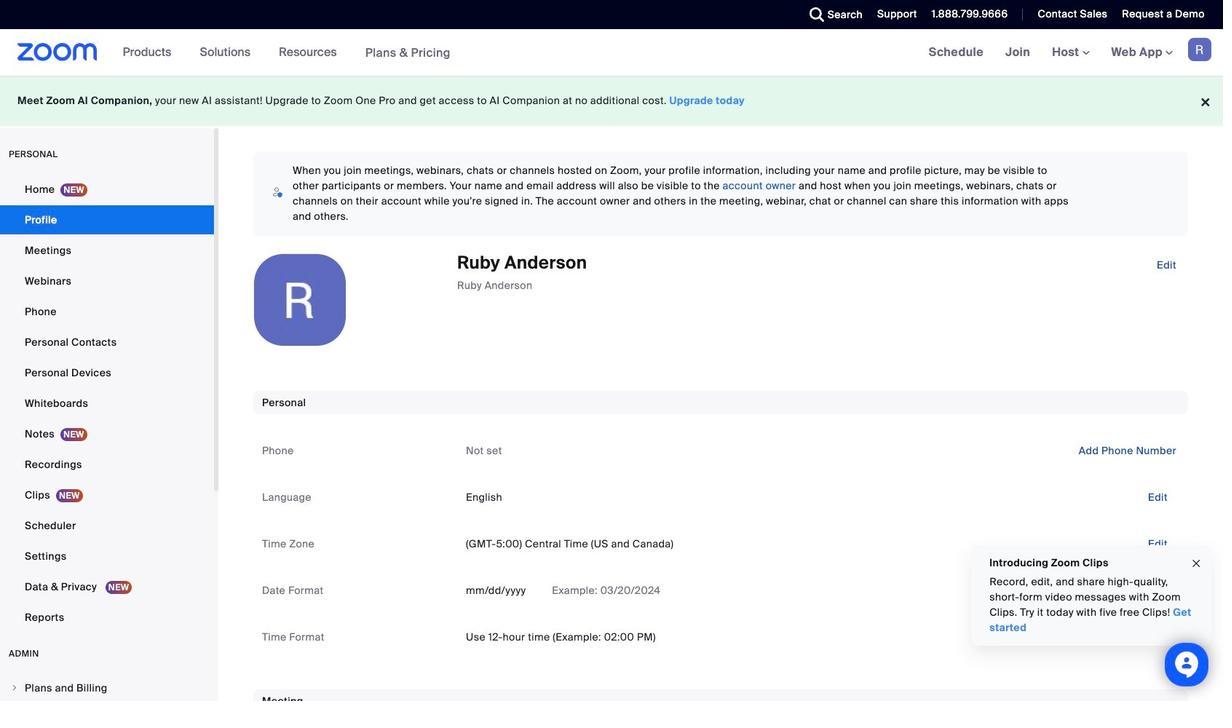 Task type: vqa. For each thing, say whether or not it's contained in the screenshot.
the Zoom Logo
yes



Task type: describe. For each thing, give the bounding box(es) containing it.
zoom logo image
[[17, 43, 97, 61]]

personal menu menu
[[0, 175, 214, 634]]



Task type: locate. For each thing, give the bounding box(es) containing it.
banner
[[0, 29, 1224, 76]]

profile picture image
[[1189, 38, 1212, 61]]

footer
[[0, 76, 1224, 126]]

right image
[[10, 684, 19, 693]]

edit user photo image
[[288, 294, 312, 307]]

user photo image
[[254, 254, 346, 346]]

close image
[[1191, 555, 1202, 572]]

meetings navigation
[[918, 29, 1224, 76]]

product information navigation
[[112, 29, 462, 76]]

menu item
[[0, 674, 214, 701]]



